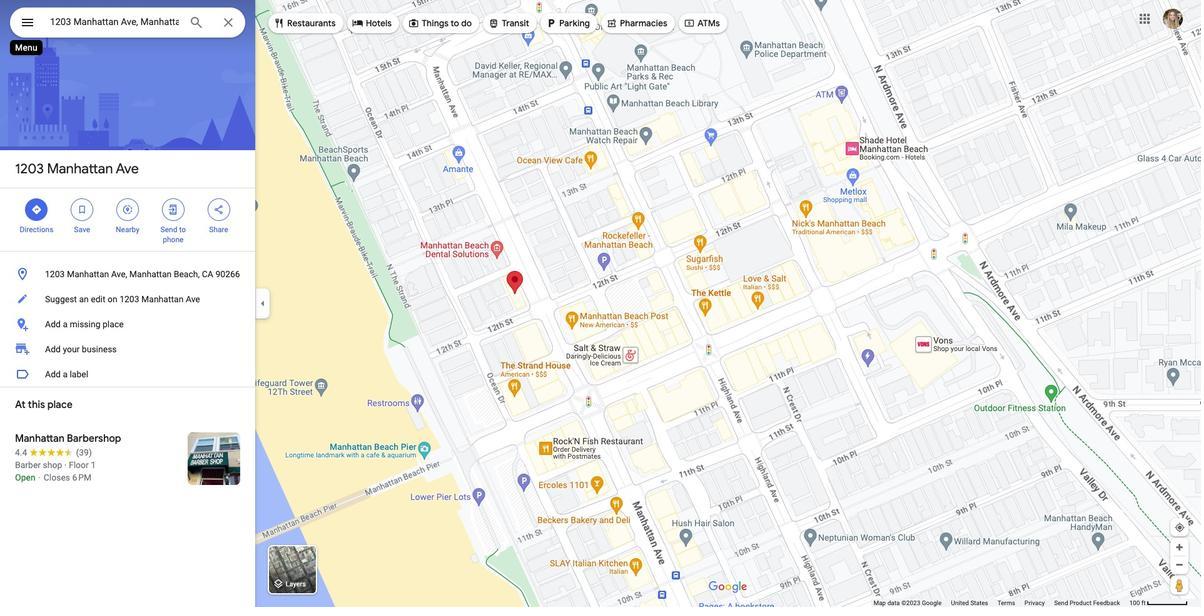 Task type: describe. For each thing, give the bounding box(es) containing it.
phone
[[163, 235, 184, 244]]

90266
[[216, 269, 240, 279]]

directions
[[20, 225, 53, 234]]

add a label
[[45, 369, 88, 379]]

actions for 1203 manhattan ave region
[[0, 188, 255, 251]]

feedback
[[1094, 600, 1121, 607]]

collapse side panel image
[[256, 297, 270, 311]]

floor
[[69, 460, 89, 470]]

1203 for 1203 manhattan ave, manhattan beach, ca 90266
[[45, 269, 65, 279]]

business
[[82, 344, 117, 354]]

things
[[422, 18, 449, 29]]

 search field
[[10, 8, 245, 40]]

share
[[209, 225, 228, 234]]

add a missing place button
[[0, 312, 255, 337]]

closes
[[44, 473, 70, 483]]

 hotels
[[352, 16, 392, 30]]

footer inside the google maps element
[[874, 599, 1130, 607]]

4.4
[[15, 448, 27, 458]]

send to phone
[[161, 225, 186, 244]]

add for add your business
[[45, 344, 61, 354]]

suggest an edit on 1203 manhattan ave button
[[0, 287, 255, 312]]

edit
[[91, 294, 105, 304]]

at this place
[[15, 399, 73, 411]]

save
[[74, 225, 90, 234]]

1203 manhattan ave main content
[[0, 0, 255, 607]]

add a missing place
[[45, 319, 124, 329]]

place inside button
[[103, 319, 124, 329]]

 parking
[[546, 16, 590, 30]]


[[488, 16, 500, 30]]

transit
[[502, 18, 530, 29]]


[[274, 16, 285, 30]]

ft
[[1142, 600, 1147, 607]]

 pharmacies
[[607, 16, 668, 30]]

label
[[70, 369, 88, 379]]

add for add a missing place
[[45, 319, 61, 329]]

privacy button
[[1025, 599, 1046, 607]]

100 ft
[[1130, 600, 1147, 607]]

add for add a label
[[45, 369, 61, 379]]

hotels
[[366, 18, 392, 29]]

to inside the send to phone
[[179, 225, 186, 234]]


[[352, 16, 364, 30]]

this
[[28, 399, 45, 411]]

ave,
[[111, 269, 127, 279]]


[[408, 16, 420, 30]]

manhattan up 
[[47, 160, 113, 178]]


[[76, 203, 88, 217]]

 restaurants
[[274, 16, 336, 30]]

barber
[[15, 460, 41, 470]]

suggest
[[45, 294, 77, 304]]

show street view coverage image
[[1171, 576, 1189, 595]]


[[684, 16, 695, 30]]

at
[[15, 399, 26, 411]]


[[213, 203, 224, 217]]



Task type: vqa. For each thing, say whether or not it's contained in the screenshot.
the ""
yes



Task type: locate. For each thing, give the bounding box(es) containing it.
0 vertical spatial send
[[161, 225, 177, 234]]

1203 Manhattan Ave, Manhattan Beach, CA 90266 field
[[10, 8, 245, 38]]

ave down beach,
[[186, 294, 200, 304]]

1 vertical spatial add
[[45, 344, 61, 354]]

1 horizontal spatial ave
[[186, 294, 200, 304]]

send for send to phone
[[161, 225, 177, 234]]

1 horizontal spatial 1203
[[45, 269, 65, 279]]

united states button
[[952, 599, 989, 607]]

your
[[63, 344, 80, 354]]

1203 manhattan ave, manhattan beach, ca 90266
[[45, 269, 240, 279]]

to left do on the top left of the page
[[451, 18, 460, 29]]


[[122, 203, 133, 217]]

0 horizontal spatial 1203
[[15, 160, 44, 178]]

terms
[[998, 600, 1016, 607]]

add inside "link"
[[45, 344, 61, 354]]

0 vertical spatial to
[[451, 18, 460, 29]]

manhattan right "ave," on the top left
[[129, 269, 172, 279]]

1 vertical spatial to
[[179, 225, 186, 234]]

barbershop
[[67, 433, 121, 445]]

1 add from the top
[[45, 319, 61, 329]]

a for missing
[[63, 319, 68, 329]]

100
[[1130, 600, 1141, 607]]

zoom in image
[[1176, 543, 1185, 552]]

0 vertical spatial ave
[[116, 160, 139, 178]]

send product feedback button
[[1055, 599, 1121, 607]]

1203
[[15, 160, 44, 178], [45, 269, 65, 279], [120, 294, 139, 304]]

beach,
[[174, 269, 200, 279]]

send left product
[[1055, 600, 1069, 607]]

send product feedback
[[1055, 600, 1121, 607]]

open
[[15, 473, 35, 483]]

send
[[161, 225, 177, 234], [1055, 600, 1069, 607]]

⋅
[[38, 473, 41, 483]]

 things to do
[[408, 16, 472, 30]]

ca
[[202, 269, 213, 279]]

manhattan up an
[[67, 269, 109, 279]]

data
[[888, 600, 901, 607]]

zoom out image
[[1176, 560, 1185, 570]]

barber shop · floor 1 open ⋅ closes 6 pm
[[15, 460, 96, 483]]

footer containing map data ©2023 google
[[874, 599, 1130, 607]]

1 vertical spatial send
[[1055, 600, 1069, 607]]

to
[[451, 18, 460, 29], [179, 225, 186, 234]]

send inside button
[[1055, 600, 1069, 607]]

an
[[79, 294, 89, 304]]

restaurants
[[287, 18, 336, 29]]

add your business
[[45, 344, 117, 354]]

2 a from the top
[[63, 369, 68, 379]]

6 pm
[[72, 473, 92, 483]]

ave up 
[[116, 160, 139, 178]]

missing
[[70, 319, 101, 329]]

1203 for 1203 manhattan ave
[[15, 160, 44, 178]]

0 horizontal spatial send
[[161, 225, 177, 234]]


[[31, 203, 42, 217]]

0 vertical spatial place
[[103, 319, 124, 329]]

·
[[64, 460, 67, 470]]

 button
[[10, 8, 45, 40]]

add
[[45, 319, 61, 329], [45, 344, 61, 354], [45, 369, 61, 379]]

send inside the send to phone
[[161, 225, 177, 234]]

add left the label
[[45, 369, 61, 379]]

(39)
[[76, 448, 92, 458]]

1 vertical spatial place
[[47, 399, 73, 411]]

manhattan barbershop
[[15, 433, 121, 445]]

manhattan
[[47, 160, 113, 178], [67, 269, 109, 279], [129, 269, 172, 279], [142, 294, 184, 304], [15, 433, 64, 445]]

google account: michelle dermenjian  
(michelle.dermenjian@adept.ai) image
[[1164, 9, 1184, 29]]

suggest an edit on 1203 manhattan ave
[[45, 294, 200, 304]]

parking
[[560, 18, 590, 29]]

1 horizontal spatial send
[[1055, 600, 1069, 607]]

place right this
[[47, 399, 73, 411]]

do
[[462, 18, 472, 29]]

1203 manhattan ave, manhattan beach, ca 90266 button
[[0, 262, 255, 287]]

map data ©2023 google
[[874, 600, 942, 607]]


[[607, 16, 618, 30]]

pharmacies
[[620, 18, 668, 29]]

1 vertical spatial 1203
[[45, 269, 65, 279]]

a left missing
[[63, 319, 68, 329]]

layers
[[286, 581, 306, 589]]

none field inside '1203 manhattan ave, manhattan beach, ca 90266' field
[[50, 14, 179, 29]]

0 horizontal spatial place
[[47, 399, 73, 411]]

1 horizontal spatial to
[[451, 18, 460, 29]]

ave inside button
[[186, 294, 200, 304]]

footer
[[874, 599, 1130, 607]]

0 vertical spatial 1203
[[15, 160, 44, 178]]

shop
[[43, 460, 62, 470]]

on
[[108, 294, 117, 304]]

to inside  things to do
[[451, 18, 460, 29]]

2 vertical spatial 1203
[[120, 294, 139, 304]]

privacy
[[1025, 600, 1046, 607]]

1203 up  at the top
[[15, 160, 44, 178]]

a for label
[[63, 369, 68, 379]]

google maps element
[[0, 0, 1202, 607]]

states
[[971, 600, 989, 607]]

manhattan down 1203 manhattan ave, manhattan beach, ca 90266
[[142, 294, 184, 304]]

2 vertical spatial add
[[45, 369, 61, 379]]

add left your
[[45, 344, 61, 354]]

google
[[923, 600, 942, 607]]


[[20, 14, 35, 31]]

nearby
[[116, 225, 140, 234]]

place down on
[[103, 319, 124, 329]]

2 add from the top
[[45, 344, 61, 354]]

 transit
[[488, 16, 530, 30]]

0 horizontal spatial to
[[179, 225, 186, 234]]

None field
[[50, 14, 179, 29]]

add a label button
[[0, 362, 255, 387]]

1 vertical spatial ave
[[186, 294, 200, 304]]


[[168, 203, 179, 217]]

united states
[[952, 600, 989, 607]]

1 vertical spatial a
[[63, 369, 68, 379]]

1
[[91, 460, 96, 470]]

place
[[103, 319, 124, 329], [47, 399, 73, 411]]

1203 inside 'suggest an edit on 1203 manhattan ave' button
[[120, 294, 139, 304]]

send for send product feedback
[[1055, 600, 1069, 607]]

manhattan up '4.4 stars 39 reviews' image at the bottom left of page
[[15, 433, 64, 445]]

0 horizontal spatial ave
[[116, 160, 139, 178]]


[[546, 16, 557, 30]]

map
[[874, 600, 887, 607]]

add your business link
[[0, 337, 255, 362]]

0 vertical spatial a
[[63, 319, 68, 329]]

1 horizontal spatial place
[[103, 319, 124, 329]]

1 a from the top
[[63, 319, 68, 329]]

show your location image
[[1175, 522, 1186, 533]]

1203 inside 1203 manhattan ave, manhattan beach, ca 90266 button
[[45, 269, 65, 279]]

atms
[[698, 18, 720, 29]]

©2023
[[902, 600, 921, 607]]

 atms
[[684, 16, 720, 30]]

terms button
[[998, 599, 1016, 607]]

100 ft button
[[1130, 600, 1189, 607]]

united
[[952, 600, 970, 607]]

add down "suggest" at left
[[45, 319, 61, 329]]

0 vertical spatial add
[[45, 319, 61, 329]]

a left the label
[[63, 369, 68, 379]]

1203 right on
[[120, 294, 139, 304]]

3 add from the top
[[45, 369, 61, 379]]

2 horizontal spatial 1203
[[120, 294, 139, 304]]

to up phone
[[179, 225, 186, 234]]

product
[[1071, 600, 1092, 607]]

send up phone
[[161, 225, 177, 234]]

4.4 stars 39 reviews image
[[15, 446, 92, 459]]

ave
[[116, 160, 139, 178], [186, 294, 200, 304]]

1203 up "suggest" at left
[[45, 269, 65, 279]]

1203 manhattan ave
[[15, 160, 139, 178]]



